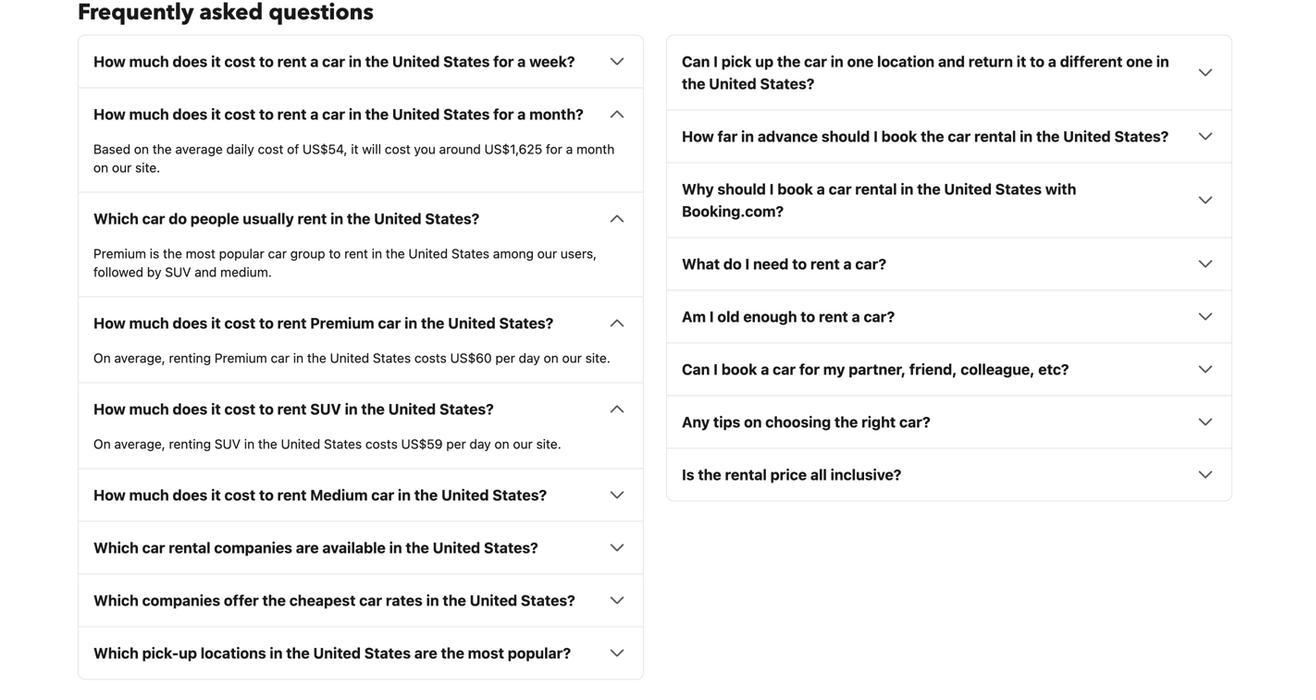Task type: locate. For each thing, give the bounding box(es) containing it.
should right advance
[[822, 127, 870, 145]]

1 horizontal spatial site.
[[536, 437, 561, 452]]

1 vertical spatial suv
[[310, 400, 341, 418]]

0 horizontal spatial per
[[446, 437, 466, 452]]

0 vertical spatial costs
[[414, 350, 447, 366]]

0 horizontal spatial and
[[195, 264, 217, 280]]

companies
[[214, 539, 292, 557], [142, 592, 220, 610]]

0 vertical spatial and
[[938, 53, 965, 70]]

most
[[186, 246, 215, 261], [468, 645, 504, 662]]

how inside how far in advance should i book the car rental in the united states? dropdown button
[[682, 127, 714, 145]]

premium up on average, renting premium car in the united states costs us$60 per day on our site.
[[310, 314, 374, 332]]

2 vertical spatial book
[[721, 361, 757, 378]]

car
[[322, 53, 345, 70], [804, 53, 827, 70], [322, 105, 345, 123], [948, 127, 971, 145], [829, 180, 852, 198], [142, 210, 165, 227], [268, 246, 287, 261], [378, 314, 401, 332], [271, 350, 290, 366], [773, 361, 796, 378], [371, 486, 394, 504], [142, 539, 165, 557], [359, 592, 382, 610]]

states left among
[[451, 246, 490, 261]]

1 vertical spatial and
[[195, 264, 217, 280]]

1 vertical spatial book
[[777, 180, 813, 198]]

and left medium. at the top of page
[[195, 264, 217, 280]]

most left popular?
[[468, 645, 504, 662]]

colleague,
[[961, 361, 1035, 378]]

car inside the which car rental companies are available in the united states? dropdown button
[[142, 539, 165, 557]]

the inside the how much does it cost to rent premium car in the united states? dropdown button
[[421, 314, 444, 332]]

which
[[93, 210, 139, 227], [93, 539, 139, 557], [93, 592, 139, 610], [93, 645, 139, 662]]

on
[[134, 141, 149, 157], [93, 160, 108, 175], [544, 350, 559, 366], [744, 413, 762, 431], [495, 437, 509, 452]]

which for which car rental companies are available in the united states?
[[93, 539, 139, 557]]

the inside based on the average daily cost of us$54, it will cost you around us$1,625 for a month on our site.
[[152, 141, 172, 157]]

car inside how much does it cost to rent medium car in the united states? dropdown button
[[371, 486, 394, 504]]

0 vertical spatial premium
[[93, 246, 146, 261]]

on
[[93, 350, 111, 366], [93, 437, 111, 452]]

1 horizontal spatial suv
[[214, 437, 241, 452]]

2 does from the top
[[173, 105, 208, 123]]

per right us$60
[[495, 350, 515, 366]]

it
[[211, 53, 221, 70], [1017, 53, 1026, 70], [211, 105, 221, 123], [351, 141, 359, 157], [211, 314, 221, 332], [211, 400, 221, 418], [211, 486, 221, 504]]

much for how much does it cost to rent medium car in the united states?
[[129, 486, 169, 504]]

0 vertical spatial companies
[[214, 539, 292, 557]]

can inside "can i book a car for my partner, friend, colleague, etc?" dropdown button
[[682, 361, 710, 378]]

suv down how much does it cost to rent suv in the united states?
[[214, 437, 241, 452]]

up inside dropdown button
[[179, 645, 197, 662]]

any tips on choosing the right car?
[[682, 413, 931, 431]]

1 which from the top
[[93, 210, 139, 227]]

cost for how much does it cost to rent a car in the united states for a week?
[[224, 53, 256, 70]]

2 horizontal spatial premium
[[310, 314, 374, 332]]

i inside the can i pick up the car in one location and return it to a different one in the united states?
[[714, 53, 718, 70]]

costs
[[414, 350, 447, 366], [365, 437, 398, 452]]

us$60
[[450, 350, 492, 366]]

1 vertical spatial costs
[[365, 437, 398, 452]]

premium
[[93, 246, 146, 261], [310, 314, 374, 332], [214, 350, 267, 366]]

how for how much does it cost to rent a car in the united states for a month?
[[93, 105, 126, 123]]

available
[[322, 539, 386, 557]]

the
[[365, 53, 389, 70], [777, 53, 801, 70], [682, 75, 705, 92], [365, 105, 389, 123], [921, 127, 944, 145], [1036, 127, 1060, 145], [152, 141, 172, 157], [917, 180, 941, 198], [347, 210, 370, 227], [163, 246, 182, 261], [386, 246, 405, 261], [421, 314, 444, 332], [307, 350, 326, 366], [361, 400, 385, 418], [835, 413, 858, 431], [258, 437, 277, 452], [698, 466, 721, 484], [414, 486, 438, 504], [406, 539, 429, 557], [262, 592, 286, 610], [443, 592, 466, 610], [286, 645, 310, 662], [441, 645, 464, 662]]

2 horizontal spatial site.
[[585, 350, 610, 366]]

0 vertical spatial can
[[682, 53, 710, 70]]

united
[[392, 53, 440, 70], [709, 75, 757, 92], [392, 105, 440, 123], [1063, 127, 1111, 145], [944, 180, 992, 198], [374, 210, 422, 227], [408, 246, 448, 261], [448, 314, 496, 332], [330, 350, 369, 366], [388, 400, 436, 418], [281, 437, 320, 452], [441, 486, 489, 504], [433, 539, 480, 557], [470, 592, 517, 610], [313, 645, 361, 662]]

different
[[1060, 53, 1123, 70]]

much for how much does it cost to rent premium car in the united states?
[[129, 314, 169, 332]]

rent up how much does it cost to rent a car in the united states for a month? on the left
[[277, 53, 307, 70]]

3 does from the top
[[173, 314, 208, 332]]

states down rates
[[364, 645, 411, 662]]

1 vertical spatial should
[[717, 180, 766, 198]]

among
[[493, 246, 534, 261]]

choosing
[[765, 413, 831, 431]]

rent up of at left
[[277, 105, 307, 123]]

per
[[495, 350, 515, 366], [446, 437, 466, 452]]

are inside dropdown button
[[414, 645, 437, 662]]

0 vertical spatial renting
[[169, 350, 211, 366]]

car? up partner,
[[864, 308, 895, 325]]

to
[[259, 53, 274, 70], [1030, 53, 1045, 70], [259, 105, 274, 123], [329, 246, 341, 261], [792, 255, 807, 273], [801, 308, 815, 325], [259, 314, 274, 332], [259, 400, 274, 418], [259, 486, 274, 504]]

2 vertical spatial premium
[[214, 350, 267, 366]]

a up us$54, at the left top
[[310, 105, 319, 123]]

1 vertical spatial companies
[[142, 592, 220, 610]]

0 vertical spatial average,
[[114, 350, 165, 366]]

1 on from the top
[[93, 350, 111, 366]]

a left different
[[1048, 53, 1057, 70]]

up right pick
[[755, 53, 774, 70]]

car inside how much does it cost to rent a car in the united states for a month? dropdown button
[[322, 105, 345, 123]]

companies up pick-
[[142, 592, 220, 610]]

how inside how much does it cost to rent a car in the united states for a week? dropdown button
[[93, 53, 126, 70]]

up inside the can i pick up the car in one location and return it to a different one in the united states?
[[755, 53, 774, 70]]

1 vertical spatial car?
[[864, 308, 895, 325]]

i up tips
[[714, 361, 718, 378]]

1 renting from the top
[[169, 350, 211, 366]]

which car rental companies are available in the united states? button
[[93, 537, 628, 559]]

renting for how much does it cost to rent premium car in the united states?
[[169, 350, 211, 366]]

can inside the can i pick up the car in one location and return it to a different one in the united states?
[[682, 53, 710, 70]]

1 horizontal spatial up
[[755, 53, 774, 70]]

a down advance
[[817, 180, 825, 198]]

1 vertical spatial per
[[446, 437, 466, 452]]

0 vertical spatial site.
[[135, 160, 160, 175]]

can for can i book a car for my partner, friend, colleague, etc?
[[682, 361, 710, 378]]

0 horizontal spatial should
[[717, 180, 766, 198]]

suv inside premium is the most popular car group to rent in the united states among our users, followed by suv and medium.
[[165, 264, 191, 280]]

it inside the can i pick up the car in one location and return it to a different one in the united states?
[[1017, 53, 1026, 70]]

suv right the by
[[165, 264, 191, 280]]

what do i need to rent a car?
[[682, 255, 887, 273]]

it inside based on the average daily cost of us$54, it will cost you around us$1,625 for a month on our site.
[[351, 141, 359, 157]]

should
[[822, 127, 870, 145], [717, 180, 766, 198]]

need
[[753, 255, 789, 273]]

2 renting from the top
[[169, 437, 211, 452]]

0 vertical spatial on
[[93, 350, 111, 366]]

much inside the how much does it cost to rent premium car in the united states? dropdown button
[[129, 314, 169, 332]]

all
[[810, 466, 827, 484]]

i left need
[[745, 255, 750, 273]]

up
[[755, 53, 774, 70], [179, 645, 197, 662]]

0 horizontal spatial site.
[[135, 160, 160, 175]]

site.
[[135, 160, 160, 175], [585, 350, 610, 366], [536, 437, 561, 452]]

in
[[349, 53, 362, 70], [831, 53, 844, 70], [1156, 53, 1169, 70], [349, 105, 362, 123], [741, 127, 754, 145], [1020, 127, 1033, 145], [901, 180, 914, 198], [330, 210, 343, 227], [372, 246, 382, 261], [404, 314, 417, 332], [293, 350, 304, 366], [345, 400, 358, 418], [244, 437, 255, 452], [398, 486, 411, 504], [389, 539, 402, 557], [426, 592, 439, 610], [270, 645, 283, 662]]

for left the my
[[799, 361, 820, 378]]

our
[[112, 160, 132, 175], [537, 246, 557, 261], [562, 350, 582, 366], [513, 437, 533, 452]]

0 vertical spatial are
[[296, 539, 319, 557]]

states up around
[[443, 105, 490, 123]]

offer
[[224, 592, 259, 610]]

etc?
[[1038, 361, 1069, 378]]

does for how much does it cost to rent medium car in the united states?
[[173, 486, 208, 504]]

much inside how much does it cost to rent a car in the united states for a month? dropdown button
[[129, 105, 169, 123]]

to inside the can i pick up the car in one location and return it to a different one in the united states?
[[1030, 53, 1045, 70]]

do right what
[[723, 255, 742, 273]]

group
[[290, 246, 325, 261]]

how far in advance should i book the car rental in the united states?
[[682, 127, 1169, 145]]

0 horizontal spatial book
[[721, 361, 757, 378]]

1 one from the left
[[847, 53, 874, 70]]

2 one from the left
[[1126, 53, 1153, 70]]

4 which from the top
[[93, 645, 139, 662]]

on average, renting premium car in the united states costs us$60 per day on our site.
[[93, 350, 610, 366]]

0 vertical spatial should
[[822, 127, 870, 145]]

0 vertical spatial up
[[755, 53, 774, 70]]

average, for how much does it cost to rent suv in the united states?
[[114, 437, 165, 452]]

much
[[129, 53, 169, 70], [129, 105, 169, 123], [129, 314, 169, 332], [129, 400, 169, 418], [129, 486, 169, 504]]

1 vertical spatial most
[[468, 645, 504, 662]]

which inside dropdown button
[[93, 539, 139, 557]]

premium up 'followed' on the top of the page
[[93, 246, 146, 261]]

1 does from the top
[[173, 53, 208, 70]]

a up can i book a car for my partner, friend, colleague, etc?
[[852, 308, 860, 325]]

day right us$59
[[470, 437, 491, 452]]

2 horizontal spatial book
[[881, 127, 917, 145]]

0 horizontal spatial do
[[169, 210, 187, 227]]

book
[[881, 127, 917, 145], [777, 180, 813, 198], [721, 361, 757, 378]]

one right different
[[1126, 53, 1153, 70]]

a down enough
[[761, 361, 769, 378]]

1 vertical spatial do
[[723, 255, 742, 273]]

much inside how much does it cost to rent medium car in the united states? dropdown button
[[129, 486, 169, 504]]

on for how much does it cost to rent suv in the united states?
[[93, 437, 111, 452]]

can i pick up the car in one location and return it to a different one in the united states? button
[[682, 50, 1217, 95]]

for inside based on the average daily cost of us$54, it will cost you around us$1,625 for a month on our site.
[[546, 141, 562, 157]]

book down old
[[721, 361, 757, 378]]

0 vertical spatial car?
[[855, 255, 887, 273]]

per right us$59
[[446, 437, 466, 452]]

book down advance
[[777, 180, 813, 198]]

day right us$60
[[519, 350, 540, 366]]

up left locations
[[179, 645, 197, 662]]

much inside how much does it cost to rent a car in the united states for a week? dropdown button
[[129, 53, 169, 70]]

one
[[847, 53, 874, 70], [1126, 53, 1153, 70]]

1 horizontal spatial premium
[[214, 350, 267, 366]]

cost for how much does it cost to rent medium car in the united states?
[[224, 486, 256, 504]]

i up booking.com?
[[769, 180, 774, 198]]

rent inside dropdown button
[[819, 308, 848, 325]]

0 vertical spatial day
[[519, 350, 540, 366]]

a left week?
[[517, 53, 526, 70]]

1 much from the top
[[129, 53, 169, 70]]

how inside how much does it cost to rent medium car in the united states? dropdown button
[[93, 486, 126, 504]]

0 vertical spatial do
[[169, 210, 187, 227]]

1 horizontal spatial costs
[[414, 350, 447, 366]]

one left location in the top of the page
[[847, 53, 874, 70]]

1 vertical spatial renting
[[169, 437, 211, 452]]

1 vertical spatial are
[[414, 645, 437, 662]]

to inside premium is the most popular car group to rent in the united states among our users, followed by suv and medium.
[[329, 246, 341, 261]]

1 average, from the top
[[114, 350, 165, 366]]

around
[[439, 141, 481, 157]]

can left pick
[[682, 53, 710, 70]]

on right tips
[[744, 413, 762, 431]]

companies up offer
[[214, 539, 292, 557]]

based
[[93, 141, 131, 157]]

5 does from the top
[[173, 486, 208, 504]]

can
[[682, 53, 710, 70], [682, 361, 710, 378]]

a up how much does it cost to rent a car in the united states for a month? on the left
[[310, 53, 319, 70]]

and left return
[[938, 53, 965, 70]]

1 vertical spatial up
[[179, 645, 197, 662]]

1 vertical spatial on
[[93, 437, 111, 452]]

suv inside dropdown button
[[310, 400, 341, 418]]

much for how much does it cost to rent suv in the united states?
[[129, 400, 169, 418]]

0 horizontal spatial day
[[470, 437, 491, 452]]

2 can from the top
[[682, 361, 710, 378]]

2 much from the top
[[129, 105, 169, 123]]

rent up on average, renting suv in the united states costs us$59 per day on our site.
[[277, 400, 307, 418]]

1 vertical spatial can
[[682, 361, 710, 378]]

the inside is the rental price all inclusive? dropdown button
[[698, 466, 721, 484]]

2 average, from the top
[[114, 437, 165, 452]]

do left people
[[169, 210, 187, 227]]

4 does from the top
[[173, 400, 208, 418]]

should up booking.com?
[[717, 180, 766, 198]]

1 horizontal spatial book
[[777, 180, 813, 198]]

4 much from the top
[[129, 400, 169, 418]]

partner,
[[849, 361, 906, 378]]

on right based at top left
[[134, 141, 149, 157]]

which companies offer the cheapest car rates in the united states? button
[[93, 590, 628, 612]]

i left old
[[709, 308, 714, 325]]

2 on from the top
[[93, 437, 111, 452]]

0 vertical spatial suv
[[165, 264, 191, 280]]

states?
[[760, 75, 814, 92], [1114, 127, 1169, 145], [425, 210, 479, 227], [499, 314, 554, 332], [439, 400, 494, 418], [492, 486, 547, 504], [484, 539, 538, 557], [521, 592, 575, 610]]

a left month
[[566, 141, 573, 157]]

1 horizontal spatial are
[[414, 645, 437, 662]]

3 which from the top
[[93, 592, 139, 610]]

the inside how much does it cost to rent a car in the united states for a month? dropdown button
[[365, 105, 389, 123]]

states down the how much does it cost to rent premium car in the united states? dropdown button
[[373, 350, 411, 366]]

i up why should i book a car rental in the united states with booking.com?
[[874, 127, 878, 145]]

1 vertical spatial site.
[[585, 350, 610, 366]]

0 vertical spatial book
[[881, 127, 917, 145]]

1 vertical spatial average,
[[114, 437, 165, 452]]

how for how far in advance should i book the car rental in the united states?
[[682, 127, 714, 145]]

rental inside dropdown button
[[974, 127, 1016, 145]]

0 horizontal spatial one
[[847, 53, 874, 70]]

renting
[[169, 350, 211, 366], [169, 437, 211, 452]]

how for how much does it cost to rent premium car in the united states?
[[93, 314, 126, 332]]

car? for what do i need to rent a car?
[[855, 255, 887, 273]]

on inside dropdown button
[[744, 413, 762, 431]]

states left week?
[[443, 53, 490, 70]]

can up any
[[682, 361, 710, 378]]

pick
[[721, 53, 752, 70]]

how for how much does it cost to rent a car in the united states for a week?
[[93, 53, 126, 70]]

rent up on average, renting premium car in the united states costs us$60 per day on our site.
[[277, 314, 307, 332]]

5 much from the top
[[129, 486, 169, 504]]

for up us$1,625
[[493, 105, 514, 123]]

0 horizontal spatial up
[[179, 645, 197, 662]]

it for how much does it cost to rent a car in the united states for a week?
[[211, 53, 221, 70]]

which pick-up locations in the united states are the most popular?
[[93, 645, 571, 662]]

i inside why should i book a car rental in the united states with booking.com?
[[769, 180, 774, 198]]

medium.
[[220, 264, 272, 280]]

rent up the my
[[819, 308, 848, 325]]

for down the month?
[[546, 141, 562, 157]]

2 which from the top
[[93, 539, 139, 557]]

a
[[310, 53, 319, 70], [517, 53, 526, 70], [1048, 53, 1057, 70], [310, 105, 319, 123], [517, 105, 526, 123], [566, 141, 573, 157], [817, 180, 825, 198], [843, 255, 852, 273], [852, 308, 860, 325], [761, 361, 769, 378]]

0 horizontal spatial are
[[296, 539, 319, 557]]

premium up how much does it cost to rent suv in the united states?
[[214, 350, 267, 366]]

do
[[169, 210, 187, 227], [723, 255, 742, 273]]

1 horizontal spatial one
[[1126, 53, 1153, 70]]

are left available
[[296, 539, 319, 557]]

1 vertical spatial premium
[[310, 314, 374, 332]]

suv
[[165, 264, 191, 280], [310, 400, 341, 418], [214, 437, 241, 452]]

costs left us$59
[[365, 437, 398, 452]]

should inside how far in advance should i book the car rental in the united states? dropdown button
[[822, 127, 870, 145]]

most down people
[[186, 246, 215, 261]]

2 horizontal spatial suv
[[310, 400, 341, 418]]

how for how much does it cost to rent medium car in the united states?
[[93, 486, 126, 504]]

enough
[[743, 308, 797, 325]]

car?
[[855, 255, 887, 273], [864, 308, 895, 325], [899, 413, 931, 431]]

much inside how much does it cost to rent suv in the united states? dropdown button
[[129, 400, 169, 418]]

should inside why should i book a car rental in the united states with booking.com?
[[717, 180, 766, 198]]

premium inside the how much does it cost to rent premium car in the united states? dropdown button
[[310, 314, 374, 332]]

1 horizontal spatial per
[[495, 350, 515, 366]]

tips
[[713, 413, 740, 431]]

1 can from the top
[[682, 53, 710, 70]]

how much does it cost to rent medium car in the united states? button
[[93, 484, 628, 506]]

locations
[[201, 645, 266, 662]]

and
[[938, 53, 965, 70], [195, 264, 217, 280]]

states inside which pick-up locations in the united states are the most popular? dropdown button
[[364, 645, 411, 662]]

day
[[519, 350, 540, 366], [470, 437, 491, 452]]

rental inside why should i book a car rental in the united states with booking.com?
[[855, 180, 897, 198]]

i
[[714, 53, 718, 70], [874, 127, 878, 145], [769, 180, 774, 198], [745, 255, 750, 273], [709, 308, 714, 325], [714, 361, 718, 378]]

will
[[362, 141, 381, 157]]

premium inside premium is the most popular car group to rent in the united states among our users, followed by suv and medium.
[[93, 246, 146, 261]]

i left pick
[[714, 53, 718, 70]]

states left the with
[[995, 180, 1042, 198]]

the inside how much does it cost to rent suv in the united states? dropdown button
[[361, 400, 385, 418]]

which for which companies offer the cheapest car rates in the united states?
[[93, 592, 139, 610]]

united inside premium is the most popular car group to rent in the united states among our users, followed by suv and medium.
[[408, 246, 448, 261]]

car? inside dropdown button
[[855, 255, 887, 273]]

car? down why should i book a car rental in the united states with booking.com?
[[855, 255, 887, 273]]

book inside dropdown button
[[721, 361, 757, 378]]

0 horizontal spatial suv
[[165, 264, 191, 280]]

how inside the how much does it cost to rent premium car in the united states? dropdown button
[[93, 314, 126, 332]]

how inside how much does it cost to rent a car in the united states for a month? dropdown button
[[93, 105, 126, 123]]

does for how much does it cost to rent a car in the united states for a week?
[[173, 53, 208, 70]]

1 horizontal spatial most
[[468, 645, 504, 662]]

book up why should i book a car rental in the united states with booking.com?
[[881, 127, 917, 145]]

are down rates
[[414, 645, 437, 662]]

2 vertical spatial suv
[[214, 437, 241, 452]]

suv up on average, renting suv in the united states costs us$59 per day on our site.
[[310, 400, 341, 418]]

rent down which car do people usually rent in the united states? dropdown button
[[344, 246, 368, 261]]

how much does it cost to rent a car in the united states for a week?
[[93, 53, 575, 70]]

0 vertical spatial most
[[186, 246, 215, 261]]

0 horizontal spatial most
[[186, 246, 215, 261]]

us$59
[[401, 437, 443, 452]]

inclusive?
[[830, 466, 902, 484]]

0 horizontal spatial premium
[[93, 246, 146, 261]]

most inside premium is the most popular car group to rent in the united states among our users, followed by suv and medium.
[[186, 246, 215, 261]]

on for how much does it cost to rent premium car in the united states?
[[93, 350, 111, 366]]

which car rental companies are available in the united states?
[[93, 539, 538, 557]]

which for which pick-up locations in the united states are the most popular?
[[93, 645, 139, 662]]

costs left us$60
[[414, 350, 447, 366]]

cost for how much does it cost to rent suv in the united states?
[[224, 400, 256, 418]]

3 much from the top
[[129, 314, 169, 332]]

1 horizontal spatial should
[[822, 127, 870, 145]]

how inside how much does it cost to rent suv in the united states? dropdown button
[[93, 400, 126, 418]]

car? right right
[[899, 413, 931, 431]]

1 horizontal spatial and
[[938, 53, 965, 70]]

any tips on choosing the right car? button
[[682, 411, 1217, 433]]

how far in advance should i book the car rental in the united states? button
[[682, 125, 1217, 147]]



Task type: vqa. For each thing, say whether or not it's contained in the screenshot.


Task type: describe. For each thing, give the bounding box(es) containing it.
does for how much does it cost to rent premium car in the united states?
[[173, 314, 208, 332]]

how much does it cost to rent a car in the united states for a month? button
[[93, 103, 628, 125]]

average
[[175, 141, 223, 157]]

cheapest
[[289, 592, 356, 610]]

1 horizontal spatial day
[[519, 350, 540, 366]]

people
[[190, 210, 239, 227]]

month?
[[529, 105, 584, 123]]

is the rental price all inclusive?
[[682, 466, 902, 484]]

with
[[1045, 180, 1076, 198]]

car inside the can i pick up the car in one location and return it to a different one in the united states?
[[804, 53, 827, 70]]

users,
[[561, 246, 597, 261]]

does for how much does it cost to rent a car in the united states for a month?
[[173, 105, 208, 123]]

us$1,625
[[484, 141, 542, 157]]

which companies offer the cheapest car rates in the united states?
[[93, 592, 575, 610]]

car inside "can i book a car for my partner, friend, colleague, etc?" dropdown button
[[773, 361, 796, 378]]

and inside the can i pick up the car in one location and return it to a different one in the united states?
[[938, 53, 965, 70]]

2 vertical spatial car?
[[899, 413, 931, 431]]

states down how much does it cost to rent suv in the united states? dropdown button
[[324, 437, 362, 452]]

rent up group
[[297, 210, 327, 227]]

can i book a car for my partner, friend, colleague, etc? button
[[682, 358, 1217, 381]]

medium
[[310, 486, 368, 504]]

right
[[862, 413, 896, 431]]

premium is the most popular car group to rent in the united states among our users, followed by suv and medium.
[[93, 246, 597, 280]]

states inside how much does it cost to rent a car in the united states for a month? dropdown button
[[443, 105, 490, 123]]

0 horizontal spatial costs
[[365, 437, 398, 452]]

why should i book a car rental in the united states with booking.com? button
[[682, 178, 1217, 222]]

does for how much does it cost to rent suv in the united states?
[[173, 400, 208, 418]]

why
[[682, 180, 714, 198]]

the inside how much does it cost to rent a car in the united states for a week? dropdown button
[[365, 53, 389, 70]]

how much does it cost to rent suv in the united states? button
[[93, 398, 628, 420]]

by
[[147, 264, 161, 280]]

cost for how much does it cost to rent premium car in the united states?
[[224, 314, 256, 332]]

it for how much does it cost to rent premium car in the united states?
[[211, 314, 221, 332]]

average, for how much does it cost to rent premium car in the united states?
[[114, 350, 165, 366]]

a left the month?
[[517, 105, 526, 123]]

how much does it cost to rent premium car in the united states? button
[[93, 312, 628, 334]]

is
[[682, 466, 694, 484]]

week?
[[529, 53, 575, 70]]

1 horizontal spatial do
[[723, 255, 742, 273]]

of
[[287, 141, 299, 157]]

site. inside based on the average daily cost of us$54, it will cost you around us$1,625 for a month on our site.
[[135, 160, 160, 175]]

rent right need
[[810, 255, 840, 273]]

month
[[576, 141, 615, 157]]

rent left medium
[[277, 486, 307, 504]]

location
[[877, 53, 935, 70]]

book inside dropdown button
[[881, 127, 917, 145]]

car inside why should i book a car rental in the united states with booking.com?
[[829, 180, 852, 198]]

united inside why should i book a car rental in the united states with booking.com?
[[944, 180, 992, 198]]

how for how much does it cost to rent suv in the united states?
[[93, 400, 126, 418]]

why should i book a car rental in the united states with booking.com?
[[682, 180, 1076, 220]]

how much does it cost to rent a car in the united states for a week? button
[[93, 50, 628, 72]]

the inside how much does it cost to rent medium car in the united states? dropdown button
[[414, 486, 438, 504]]

in inside premium is the most popular car group to rent in the united states among our users, followed by suv and medium.
[[372, 246, 382, 261]]

states inside why should i book a car rental in the united states with booking.com?
[[995, 180, 1042, 198]]

united inside the can i pick up the car in one location and return it to a different one in the united states?
[[709, 75, 757, 92]]

the inside which car do people usually rent in the united states? dropdown button
[[347, 210, 370, 227]]

are inside dropdown button
[[296, 539, 319, 557]]

states? inside the can i pick up the car in one location and return it to a different one in the united states?
[[760, 75, 814, 92]]

car inside premium is the most popular car group to rent in the united states among our users, followed by suv and medium.
[[268, 246, 287, 261]]

car inside dropdown button
[[948, 127, 971, 145]]

which car do people usually rent in the united states?
[[93, 210, 479, 227]]

far
[[718, 127, 738, 145]]

us$54,
[[303, 141, 347, 157]]

it for how much does it cost to rent suv in the united states?
[[211, 400, 221, 418]]

what do i need to rent a car? button
[[682, 253, 1217, 275]]

which car do people usually rent in the united states? button
[[93, 208, 628, 230]]

companies inside dropdown button
[[142, 592, 220, 610]]

which pick-up locations in the united states are the most popular? button
[[93, 642, 628, 665]]

price
[[770, 466, 807, 484]]

how much does it cost to rent suv in the united states?
[[93, 400, 494, 418]]

car? for am i old enough to rent a car?
[[864, 308, 895, 325]]

2 vertical spatial site.
[[536, 437, 561, 452]]

on down based at top left
[[93, 160, 108, 175]]

pick-
[[142, 645, 179, 662]]

states inside how much does it cost to rent a car in the united states for a week? dropdown button
[[443, 53, 490, 70]]

a inside why should i book a car rental in the united states with booking.com?
[[817, 180, 825, 198]]

car inside which car do people usually rent in the united states? dropdown button
[[142, 210, 165, 227]]

you
[[414, 141, 436, 157]]

much for how much does it cost to rent a car in the united states for a month?
[[129, 105, 169, 123]]

any
[[682, 413, 710, 431]]

popular
[[219, 246, 264, 261]]

rates
[[386, 592, 423, 610]]

on average, renting suv in the united states costs us$59 per day on our site.
[[93, 437, 561, 452]]

for inside dropdown button
[[799, 361, 820, 378]]

followed
[[93, 264, 143, 280]]

our inside based on the average daily cost of us$54, it will cost you around us$1,625 for a month on our site.
[[112, 160, 132, 175]]

old
[[717, 308, 740, 325]]

am
[[682, 308, 706, 325]]

rent inside premium is the most popular car group to rent in the united states among our users, followed by suv and medium.
[[344, 246, 368, 261]]

can i book a car for my partner, friend, colleague, etc?
[[682, 361, 1069, 378]]

can for can i pick up the car in one location and return it to a different one in the united states?
[[682, 53, 710, 70]]

car inside how much does it cost to rent a car in the united states for a week? dropdown button
[[322, 53, 345, 70]]

it for how much does it cost to rent medium car in the united states?
[[211, 486, 221, 504]]

daily
[[226, 141, 254, 157]]

which for which car do people usually rent in the united states?
[[93, 210, 139, 227]]

friend,
[[909, 361, 957, 378]]

the inside the which car rental companies are available in the united states? dropdown button
[[406, 539, 429, 557]]

the inside any tips on choosing the right car? dropdown button
[[835, 413, 858, 431]]

usually
[[243, 210, 294, 227]]

a inside the can i pick up the car in one location and return it to a different one in the united states?
[[1048, 53, 1057, 70]]

renting for how much does it cost to rent suv in the united states?
[[169, 437, 211, 452]]

advance
[[758, 127, 818, 145]]

and inside premium is the most popular car group to rent in the united states among our users, followed by suv and medium.
[[195, 264, 217, 280]]

based on the average daily cost of us$54, it will cost you around us$1,625 for a month on our site.
[[93, 141, 615, 175]]

is the rental price all inclusive? button
[[682, 464, 1217, 486]]

book inside why should i book a car rental in the united states with booking.com?
[[777, 180, 813, 198]]

is
[[150, 246, 159, 261]]

return
[[968, 53, 1013, 70]]

booking.com?
[[682, 202, 784, 220]]

how much does it cost to rent medium car in the united states?
[[93, 486, 547, 504]]

in inside why should i book a car rental in the united states with booking.com?
[[901, 180, 914, 198]]

am i old enough to rent a car? button
[[682, 306, 1217, 328]]

on right us$59
[[495, 437, 509, 452]]

can i pick up the car in one location and return it to a different one in the united states?
[[682, 53, 1169, 92]]

the inside why should i book a car rental in the united states with booking.com?
[[917, 180, 941, 198]]

for left week?
[[493, 53, 514, 70]]

companies inside dropdown button
[[214, 539, 292, 557]]

car inside which companies offer the cheapest car rates in the united states? dropdown button
[[359, 592, 382, 610]]

how much does it cost to rent a car in the united states for a month?
[[93, 105, 584, 123]]

0 vertical spatial per
[[495, 350, 515, 366]]

much for how much does it cost to rent a car in the united states for a week?
[[129, 53, 169, 70]]

on right us$60
[[544, 350, 559, 366]]

cost for how much does it cost to rent a car in the united states for a month?
[[224, 105, 256, 123]]

it for how much does it cost to rent a car in the united states for a month?
[[211, 105, 221, 123]]

popular?
[[508, 645, 571, 662]]

my
[[823, 361, 845, 378]]

most inside dropdown button
[[468, 645, 504, 662]]

car inside the how much does it cost to rent premium car in the united states? dropdown button
[[378, 314, 401, 332]]

am i old enough to rent a car?
[[682, 308, 895, 325]]

how much does it cost to rent premium car in the united states?
[[93, 314, 554, 332]]

states inside premium is the most popular car group to rent in the united states among our users, followed by suv and medium.
[[451, 246, 490, 261]]

our inside premium is the most popular car group to rent in the united states among our users, followed by suv and medium.
[[537, 246, 557, 261]]

1 vertical spatial day
[[470, 437, 491, 452]]

a inside based on the average daily cost of us$54, it will cost you around us$1,625 for a month on our site.
[[566, 141, 573, 157]]

what
[[682, 255, 720, 273]]

a down why should i book a car rental in the united states with booking.com?
[[843, 255, 852, 273]]



